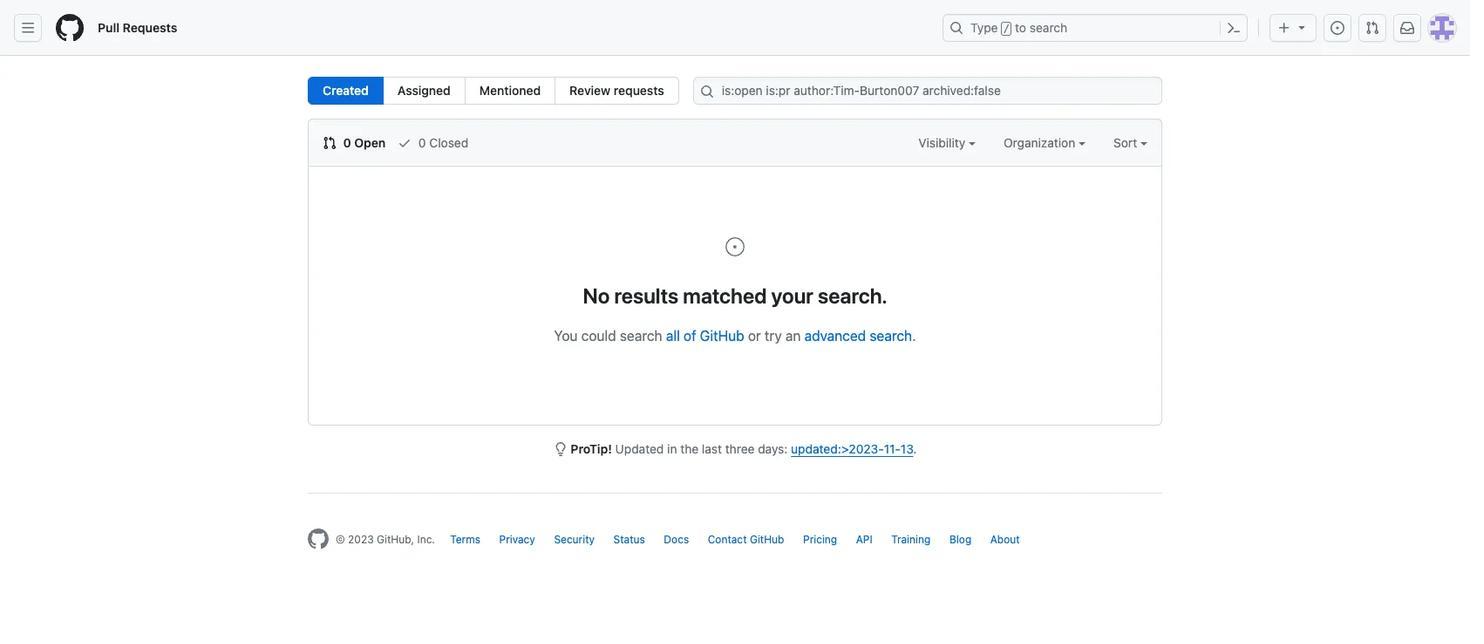 Task type: locate. For each thing, give the bounding box(es) containing it.
0 horizontal spatial github
[[700, 328, 745, 344]]

git pull request image left 0 open
[[323, 136, 337, 150]]

github
[[700, 328, 745, 344], [750, 533, 785, 546]]

terms
[[450, 533, 481, 546]]

all of github link
[[666, 328, 745, 344]]

type / to search
[[971, 20, 1068, 35]]

about link
[[991, 533, 1020, 546]]

0 horizontal spatial homepage image
[[56, 14, 84, 42]]

plus image
[[1278, 21, 1292, 35]]

0 horizontal spatial git pull request image
[[323, 136, 337, 150]]

git pull request image
[[1366, 21, 1380, 35], [323, 136, 337, 150]]

footer containing © 2023 github, inc.
[[294, 493, 1177, 593]]

search right to
[[1030, 20, 1068, 35]]

1 horizontal spatial homepage image
[[308, 529, 329, 550]]

mentioned link
[[465, 77, 556, 105]]

1 vertical spatial .
[[914, 441, 917, 456]]

pull requests
[[98, 20, 177, 35]]

search.
[[818, 283, 888, 308]]

pricing
[[803, 533, 838, 546]]

1 vertical spatial homepage image
[[308, 529, 329, 550]]

0 horizontal spatial 0
[[343, 135, 351, 150]]

security link
[[554, 533, 595, 546]]

0 horizontal spatial issue opened image
[[725, 236, 746, 257]]

type
[[971, 20, 998, 35]]

github right of
[[700, 328, 745, 344]]

0 open link
[[323, 133, 386, 152]]

protip! updated in the last three days: updated:>2023-11-13 .
[[571, 441, 917, 456]]

0 for closed
[[419, 135, 426, 150]]

requests
[[123, 20, 177, 35]]

to
[[1015, 20, 1027, 35]]

matched
[[683, 283, 767, 308]]

0 right check icon on the left top of the page
[[419, 135, 426, 150]]

search down search.
[[870, 328, 913, 344]]

assigned
[[398, 83, 451, 98]]

your
[[772, 283, 814, 308]]

Search all issues text field
[[693, 77, 1163, 105]]

0 closed
[[415, 135, 469, 150]]

homepage image inside footer
[[308, 529, 329, 550]]

review requests
[[570, 83, 664, 98]]

organization button
[[1004, 133, 1086, 152]]

docs link
[[664, 533, 689, 546]]

0 open
[[340, 135, 386, 150]]

api
[[856, 533, 873, 546]]

days:
[[758, 441, 788, 456]]

homepage image left pull
[[56, 14, 84, 42]]

0 inside 0 closed link
[[419, 135, 426, 150]]

©
[[336, 533, 345, 546]]

1 horizontal spatial github
[[750, 533, 785, 546]]

results
[[615, 283, 679, 308]]

2 0 from the left
[[419, 135, 426, 150]]

training link
[[892, 533, 931, 546]]

blog link
[[950, 533, 972, 546]]

/
[[1004, 23, 1010, 35]]

visibility
[[919, 135, 969, 150]]

sort
[[1114, 135, 1138, 150]]

contact
[[708, 533, 747, 546]]

0 left the open
[[343, 135, 351, 150]]

issue opened image up no results matched your search.
[[725, 236, 746, 257]]

triangle down image
[[1295, 20, 1309, 34]]

contact github
[[708, 533, 785, 546]]

.
[[913, 328, 916, 344], [914, 441, 917, 456]]

1 vertical spatial github
[[750, 533, 785, 546]]

1 horizontal spatial 0
[[419, 135, 426, 150]]

api link
[[856, 533, 873, 546]]

0 inside 0 open link
[[343, 135, 351, 150]]

homepage image left ©
[[308, 529, 329, 550]]

about
[[991, 533, 1020, 546]]

. right advanced
[[913, 328, 916, 344]]

issue opened image
[[1331, 21, 1345, 35], [725, 236, 746, 257]]

pull requests element
[[308, 77, 679, 105]]

2 horizontal spatial search
[[1030, 20, 1068, 35]]

blog
[[950, 533, 972, 546]]

footer
[[294, 493, 1177, 593]]

. right 11-
[[914, 441, 917, 456]]

github right contact at the bottom of page
[[750, 533, 785, 546]]

review
[[570, 83, 611, 98]]

git pull request image left notifications image
[[1366, 21, 1380, 35]]

0 vertical spatial .
[[913, 328, 916, 344]]

pull
[[98, 20, 120, 35]]

1 0 from the left
[[343, 135, 351, 150]]

visibility button
[[919, 133, 976, 152]]

docs
[[664, 533, 689, 546]]

homepage image
[[56, 14, 84, 42], [308, 529, 329, 550]]

0
[[343, 135, 351, 150], [419, 135, 426, 150]]

search
[[1030, 20, 1068, 35], [620, 328, 663, 344], [870, 328, 913, 344]]

1 vertical spatial git pull request image
[[323, 136, 337, 150]]

0 vertical spatial git pull request image
[[1366, 21, 1380, 35]]

1 horizontal spatial issue opened image
[[1331, 21, 1345, 35]]

issue opened image right triangle down icon
[[1331, 21, 1345, 35]]

updated
[[616, 441, 664, 456]]

© 2023 github, inc.
[[336, 533, 435, 546]]

search left all
[[620, 328, 663, 344]]

1 horizontal spatial git pull request image
[[1366, 21, 1380, 35]]



Task type: vqa. For each thing, say whether or not it's contained in the screenshot.
book image to the bottom
no



Task type: describe. For each thing, give the bounding box(es) containing it.
13
[[901, 441, 914, 456]]

0 for open
[[343, 135, 351, 150]]

you could search all of github or try an advanced search .
[[554, 328, 916, 344]]

updated:>2023-
[[791, 441, 884, 456]]

closed
[[430, 135, 469, 150]]

command palette image
[[1227, 21, 1241, 35]]

requests
[[614, 83, 664, 98]]

11-
[[884, 441, 901, 456]]

advanced search link
[[805, 328, 913, 344]]

1 horizontal spatial search
[[870, 328, 913, 344]]

0 vertical spatial github
[[700, 328, 745, 344]]

status
[[614, 533, 645, 546]]

no
[[583, 283, 610, 308]]

review requests link
[[555, 77, 679, 105]]

sort button
[[1114, 133, 1148, 152]]

advanced
[[805, 328, 866, 344]]

protip!
[[571, 441, 612, 456]]

github,
[[377, 533, 414, 546]]

2023
[[348, 533, 374, 546]]

security
[[554, 533, 595, 546]]

assigned link
[[383, 77, 466, 105]]

0 vertical spatial homepage image
[[56, 14, 84, 42]]

all
[[666, 328, 680, 344]]

pricing link
[[803, 533, 838, 546]]

Issues search field
[[693, 77, 1163, 105]]

0 horizontal spatial search
[[620, 328, 663, 344]]

open
[[354, 135, 386, 150]]

0 vertical spatial issue opened image
[[1331, 21, 1345, 35]]

an
[[786, 328, 801, 344]]

in
[[667, 441, 677, 456]]

light bulb image
[[554, 442, 568, 456]]

last
[[702, 441, 722, 456]]

contact github link
[[708, 533, 785, 546]]

organization
[[1004, 135, 1079, 150]]

created link
[[308, 77, 384, 105]]

privacy link
[[499, 533, 535, 546]]

terms link
[[450, 533, 481, 546]]

check image
[[398, 136, 412, 150]]

search image
[[700, 85, 714, 99]]

notifications image
[[1401, 21, 1415, 35]]

1 vertical spatial issue opened image
[[725, 236, 746, 257]]

you
[[554, 328, 578, 344]]

the
[[681, 441, 699, 456]]

no results matched your search.
[[583, 283, 888, 308]]

or
[[748, 328, 761, 344]]

of
[[684, 328, 697, 344]]

updated:>2023-11-13 link
[[791, 441, 914, 456]]

created
[[323, 83, 369, 98]]

0 closed link
[[398, 133, 469, 152]]

training
[[892, 533, 931, 546]]

try
[[765, 328, 782, 344]]

mentioned
[[480, 83, 541, 98]]

git pull request image inside 0 open link
[[323, 136, 337, 150]]

could
[[582, 328, 616, 344]]

three
[[726, 441, 755, 456]]

inc.
[[417, 533, 435, 546]]

status link
[[614, 533, 645, 546]]

privacy
[[499, 533, 535, 546]]



